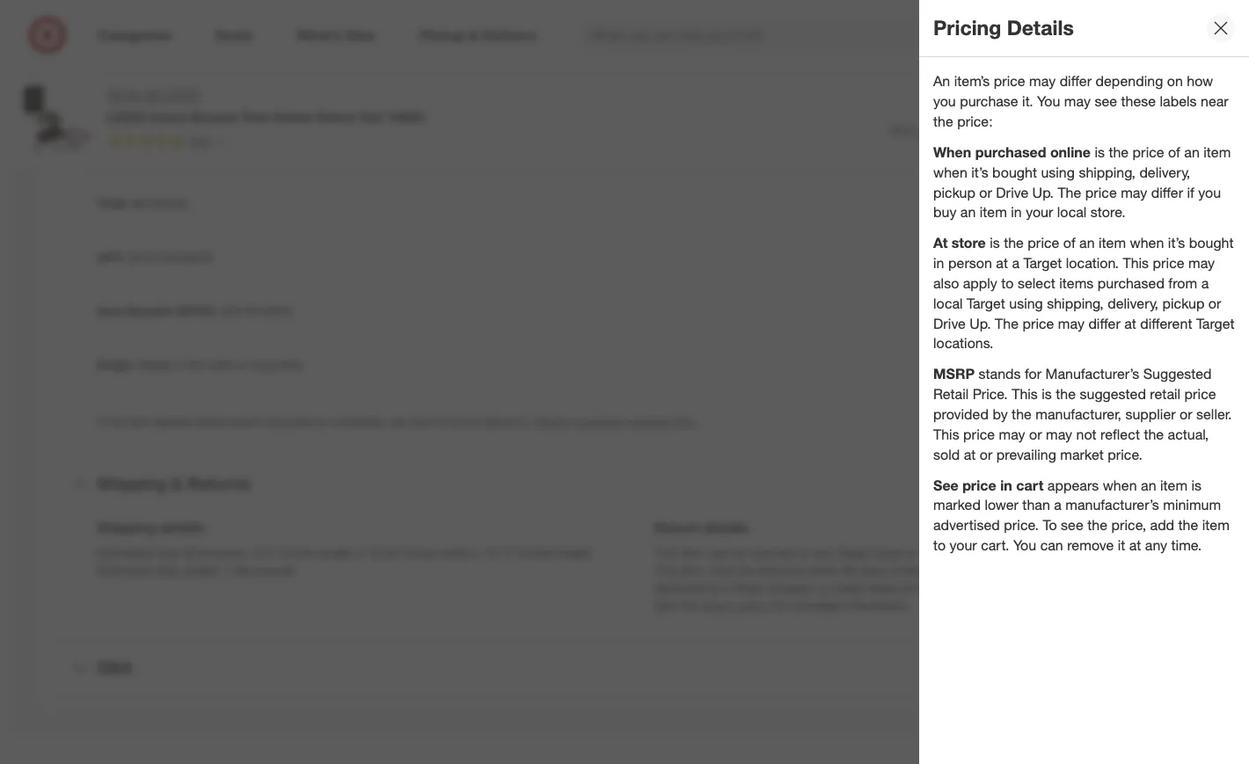 Task type: describe. For each thing, give the bounding box(es) containing it.
purchased down $39.99
[[976, 144, 1047, 161]]

the right if
[[107, 414, 125, 430]]

shop all lego lego icons bonsai tree home décor set 10281
[[107, 86, 426, 125]]

the down "supplier" on the right bottom of page
[[1145, 426, 1165, 443]]

the down delivered
[[680, 598, 697, 613]]

store inside pricing details dialog
[[952, 235, 986, 252]]

or left target.com.
[[905, 545, 917, 561]]

an right buy
[[961, 204, 976, 221]]

item down return
[[681, 545, 705, 561]]

may inside is the price of an item when it's bought using shipping, delivery, pickup or drive up. the price may differ if you buy an item in your local store.
[[1122, 184, 1148, 201]]

item number (dpci) : 204-00-8705
[[97, 303, 292, 319]]

manufacturer's
[[1066, 497, 1160, 514]]

: left 'january'
[[163, 142, 167, 158]]

shopper,
[[768, 580, 815, 596]]

the left usa
[[187, 357, 205, 372]]

845 link
[[107, 133, 228, 153]]

height
[[557, 545, 592, 561]]

may down search button
[[1030, 73, 1056, 90]]

0 vertical spatial lego
[[162, 86, 200, 103]]

&
[[171, 474, 183, 494]]

when inside $39.99 when purchased online
[[890, 124, 917, 137]]

store.
[[1091, 204, 1126, 221]]

retail
[[1151, 386, 1181, 403]]

the up time.
[[1179, 517, 1199, 534]]

select
[[1018, 275, 1056, 292]]

advertised
[[934, 517, 1001, 534]]

appears when an item is marked lower than a manufacturer's minimum advertised price. to see the price, add the item to your cart. you can remove it at any time.
[[934, 477, 1230, 554]]

in inside return details this item can be returned to any target store or target.com. this item must be returned within 90 days of the date it was purchased in store, shipped, delivered by a shipt shopper, or made ready for pickup. see the return policy for complete information.
[[1050, 563, 1060, 578]]

return
[[701, 598, 734, 613]]

how
[[1188, 73, 1214, 90]]

shipping, inside is the price of an item when it's bought in person at a target location. this price may also apply to select items purchased from a local target using shipping, delivery, pickup or drive up. the price may differ at different target locations.
[[1048, 295, 1104, 312]]

stands
[[979, 366, 1022, 383]]

this inside is the price of an item when it's bought in person at a target location. this price may also apply to select items purchased from a local target using shipping, delivery, pickup or drive up. the price may differ at different target locations.
[[1124, 255, 1150, 272]]

differ inside is the price of an item when it's bought using shipping, delivery, pickup or drive up. the price may differ if you buy an item in your local store.
[[1152, 184, 1184, 201]]

target up select
[[1024, 255, 1063, 272]]

you inside appears when an item is marked lower than a manufacturer's minimum advertised price. to see the price, add the item to your cart. you can remove it at any time.
[[1014, 537, 1037, 554]]

target down apply at the top right
[[967, 295, 1006, 312]]

width
[[440, 545, 470, 561]]

buy
[[934, 204, 957, 221]]

may down items on the top right
[[1059, 315, 1085, 332]]

street
[[97, 142, 132, 158]]

local inside is the price of an item when it's bought using shipping, delivery, pickup or drive up. the price may differ if you buy an item in your local store.
[[1058, 204, 1087, 221]]

up. inside is the price of an item when it's bought using shipping, delivery, pickup or drive up. the price may differ if you buy an item in your local store.
[[1033, 184, 1054, 201]]

drive inside is the price of an item when it's bought using shipping, delivery, pickup or drive up. the price may differ if you buy an item in your local store.
[[997, 184, 1029, 201]]

set
[[361, 108, 383, 125]]

10.23
[[367, 545, 397, 561]]

product
[[628, 414, 671, 430]]

than
[[1023, 497, 1051, 514]]

2 estimated from the top
[[97, 563, 152, 578]]

local inside is the price of an item when it's bought in person at a target location. this price may also apply to select items purchased from a local target using shipping, delivery, pickup or drive up. the price may differ at different target locations.
[[934, 295, 963, 312]]

aren't
[[232, 414, 262, 430]]

of for select
[[1064, 235, 1076, 252]]

online inside $39.99 when purchased online
[[973, 124, 1002, 137]]

item up delivered
[[681, 563, 705, 578]]

market
[[1061, 446, 1104, 463]]

pickup.
[[920, 580, 960, 596]]

target right different on the top of the page
[[1197, 315, 1235, 332]]

battery:
[[97, 89, 144, 104]]

1,
[[217, 142, 228, 158]]

you inside is the price of an item when it's bought using shipping, delivery, pickup or drive up. the price may differ if you buy an item in your local store.
[[1199, 184, 1222, 201]]

all
[[145, 86, 158, 103]]

the up manufacturer,
[[1057, 386, 1077, 403]]

material:
[[97, 35, 148, 50]]

report incorrect product info. button
[[534, 413, 697, 431]]

90
[[843, 563, 857, 578]]

0 horizontal spatial it.
[[521, 414, 530, 430]]

incorrect
[[575, 414, 624, 430]]

accurate
[[266, 414, 314, 430]]

0 vertical spatial be
[[732, 545, 746, 561]]

10281
[[387, 108, 426, 125]]

battery: no battery used
[[97, 89, 239, 104]]

shipping details estimated ship dimensions: 3.07 inches length x 10.23 inches width x 15.11 inches height estimated ship weight: 1.66 pounds
[[97, 520, 592, 578]]

$39.99
[[984, 102, 1021, 118]]

1 vertical spatial returned
[[757, 563, 804, 578]]

0 horizontal spatial for
[[773, 598, 788, 613]]

it. inside an item's price may differ depending on how you purchase it. you may see these labels near the price:
[[1023, 93, 1034, 110]]

or right usa
[[236, 357, 248, 372]]

price down add
[[1133, 144, 1165, 161]]

it's for from
[[1169, 235, 1186, 252]]

item up minimum
[[1161, 477, 1188, 494]]

cart inside button
[[1188, 111, 1216, 128]]

a up select
[[1013, 255, 1020, 272]]

an down add to cart button at the right top of the page
[[1185, 144, 1200, 161]]

reflect
[[1101, 426, 1141, 443]]

00-
[[246, 303, 265, 319]]

made
[[139, 357, 171, 372]]

street date : january 1, 2021
[[97, 142, 258, 158]]

bonsai
[[191, 108, 237, 125]]

to inside appears when an item is marked lower than a manufacturer's minimum advertised price. to see the price, add the item to your cart. you can remove it at any time.
[[934, 537, 946, 554]]

can inside appears when an item is marked lower than a manufacturer's minimum advertised price. to see the price, add the item to your cart. you can remove it at any time.
[[1041, 537, 1064, 554]]

price down provided
[[964, 426, 996, 443]]

complete,
[[332, 414, 386, 430]]

: left 204-
[[214, 303, 217, 319]]

2 ship from the top
[[156, 563, 179, 578]]

details for shipping
[[159, 520, 204, 537]]

on
[[1168, 73, 1184, 90]]

in up lower
[[1001, 477, 1013, 494]]

item down minimum
[[1203, 517, 1230, 534]]

you inside an item's price may differ depending on how you purchase it. you may see these labels near the price:
[[1038, 93, 1061, 110]]

may up from
[[1189, 255, 1216, 272]]

can inside return details this item can be returned to any target store or target.com. this item must be returned within 90 days of the date it was purchased in store, shipped, delivered by a shipt shopper, or made ready for pickup. see the return policy for complete information.
[[708, 545, 729, 561]]

at left different on the top of the page
[[1125, 315, 1137, 332]]

search
[[996, 28, 1038, 45]]

add
[[1140, 111, 1167, 128]]

item
[[97, 303, 123, 319]]

pounds
[[253, 563, 295, 578]]

details
[[1007, 16, 1075, 40]]

target.com.
[[920, 545, 983, 561]]

at inside appears when an item is marked lower than a manufacturer's minimum advertised price. to see the price, add the item to your cart. you can remove it at any time.
[[1130, 537, 1142, 554]]

price up store.
[[1086, 184, 1118, 201]]

different
[[1141, 315, 1193, 332]]

this down stands
[[1012, 386, 1039, 403]]

of inside return details this item can be returned to any target store or target.com. this item must be returned within 90 days of the date it was purchased in store, shipped, delivered by a shipt shopper, or made ready for pickup. see the return policy for complete information.
[[890, 563, 900, 578]]

is the price of an item when it's bought in person at a target location. this price may also apply to select items purchased from a local target using shipping, delivery, pickup or drive up. the price may differ at different target locations.
[[934, 235, 1235, 352]]

by inside return details this item can be returned to any target store or target.com. this item must be returned within 90 days of the date it was purchased in store, shipped, delivered by a shipt shopper, or made ready for pickup. see the return policy for complete information.
[[709, 580, 722, 596]]

is inside is the price of an item when it's bought in person at a target location. this price may also apply to select items purchased from a local target using shipping, delivery, pickup or drive up. the price may differ at different target locations.
[[990, 235, 1001, 252]]

seller.
[[1197, 406, 1233, 423]]

also
[[934, 275, 960, 292]]

this up delivered
[[655, 563, 678, 578]]

price. inside appears when an item is marked lower than a manufacturer's minimum advertised price. to see the price, add the item to your cart. you can remove it at any time.
[[1005, 517, 1039, 534]]

store inside return details this item can be returned to any target store or target.com. this item must be returned within 90 days of the date it was purchased in store, shipped, delivered by a shipt shopper, or made ready for pickup. see the return policy for complete information.
[[874, 545, 902, 561]]

is the price of an item when it's bought using shipping, delivery, pickup or drive up. the price may differ if you buy an item in your local store.
[[934, 144, 1232, 221]]

price.
[[973, 386, 1009, 403]]

80130323
[[133, 196, 188, 211]]

pickup inside is the price of an item when it's bought using shipping, delivery, pickup or drive up. the price may differ if you buy an item in your local store.
[[934, 184, 976, 201]]

in right made
[[174, 357, 184, 372]]

report
[[534, 414, 572, 430]]

pricing details dialog
[[920, 0, 1250, 765]]

depending
[[1096, 73, 1164, 90]]

purchased inside is the price of an item when it's bought in person at a target location. this price may also apply to select items purchased from a local target using shipping, delivery, pickup or drive up. the price may differ at different target locations.
[[1098, 275, 1165, 292]]

see inside pricing details dialog
[[934, 477, 959, 494]]

by inside stands for manufacturer's suggested retail price. this is the suggested retail price provided by the manufacturer, supplier or seller. this price may or may not reflect the actual, sold at or prevailing market price.
[[993, 406, 1008, 423]]

if
[[1188, 184, 1195, 201]]

above
[[195, 414, 229, 430]]

to right want at the left of the page
[[438, 414, 449, 430]]

used
[[210, 89, 239, 104]]

shipped,
[[1097, 563, 1144, 578]]

at
[[934, 235, 948, 252]]

online inside pricing details dialog
[[1051, 144, 1091, 161]]

purchased inside $39.99 when purchased online
[[920, 124, 970, 137]]

manufacturer,
[[1036, 406, 1122, 423]]

2 inches from the left
[[401, 545, 437, 561]]

(dpci)
[[177, 303, 214, 319]]

suggested
[[1144, 366, 1213, 383]]

search button
[[996, 16, 1038, 58]]

an item's price may differ depending on how you purchase it. you may see these labels near the price:
[[934, 73, 1229, 130]]

drive inside is the price of an item when it's bought in person at a target location. this price may also apply to select items purchased from a local target using shipping, delivery, pickup or drive up. the price may differ at different target locations.
[[934, 315, 966, 332]]

this down return
[[655, 545, 678, 561]]

or up the prevailing
[[1030, 426, 1043, 443]]

845
[[190, 134, 211, 149]]

days
[[860, 563, 886, 578]]

the up the remove
[[1088, 517, 1108, 534]]

sold
[[934, 446, 960, 463]]

delivery, inside is the price of an item when it's bought in person at a target location. this price may also apply to select items purchased from a local target using shipping, delivery, pickup or drive up. the price may differ at different target locations.
[[1108, 295, 1159, 312]]

return
[[655, 520, 700, 537]]

when inside appears when an item is marked lower than a manufacturer's minimum advertised price. to see the price, add the item to your cart. you can remove it at any time.
[[1104, 477, 1138, 494]]

or right accurate
[[317, 414, 328, 430]]

item inside is the price of an item when it's bought in person at a target location. this price may also apply to select items purchased from a local target using shipping, delivery, pickup or drive up. the price may differ at different target locations.
[[1099, 235, 1127, 252]]

price up seller.
[[1185, 386, 1217, 403]]

item right if
[[128, 414, 152, 430]]

near
[[1202, 93, 1229, 110]]

the inside is the price of an item when it's bought in person at a target location. this price may also apply to select items purchased from a local target using shipping, delivery, pickup or drive up. the price may differ at different target locations.
[[1004, 235, 1024, 252]]

an inside is the price of an item when it's bought in person at a target location. this price may also apply to select items purchased from a local target using shipping, delivery, pickup or drive up. the price may differ at different target locations.
[[1080, 235, 1095, 252]]

using inside is the price of an item when it's bought in person at a target location. this price may also apply to select items purchased from a local target using shipping, delivery, pickup or drive up. the price may differ at different target locations.
[[1010, 295, 1044, 312]]

items
[[1060, 275, 1094, 292]]

price up lower
[[963, 477, 997, 494]]



Task type: locate. For each thing, give the bounding box(es) containing it.
0 vertical spatial ship
[[156, 545, 179, 561]]

actual,
[[1169, 426, 1210, 443]]

up. down when purchased online
[[1033, 184, 1054, 201]]

origin : made in the usa or imported
[[97, 357, 302, 372]]

price:
[[958, 113, 993, 130]]

1 vertical spatial bought
[[1190, 235, 1235, 252]]

1 ship from the top
[[156, 545, 179, 561]]

may up store.
[[1122, 184, 1148, 201]]

1 vertical spatial for
[[902, 580, 917, 596]]

at inside stands for manufacturer's suggested retail price. this is the suggested retail price provided by the manufacturer, supplier or seller. this price may or may not reflect the actual, sold at or prevailing market price.
[[964, 446, 976, 463]]

1 vertical spatial lego
[[107, 108, 147, 125]]

online down $39.99
[[973, 124, 1002, 137]]

item up location. at right
[[1099, 235, 1127, 252]]

1 horizontal spatial see
[[1095, 93, 1118, 110]]

delivery, up different on the top of the page
[[1108, 295, 1159, 312]]

at right the sold
[[964, 446, 976, 463]]

1 vertical spatial delivery,
[[1108, 295, 1159, 312]]

any inside return details this item can be returned to any target store or target.com. this item must be returned within 90 days of the date it was purchased in store, shipped, delivered by a shipt shopper, or made ready for pickup. see the return policy for complete information.
[[814, 545, 834, 561]]

a inside return details this item can be returned to any target store or target.com. this item must be returned within 90 days of the date it was purchased in store, shipped, delivered by a shipt shopper, or made ready for pickup. see the return policy for complete information.
[[725, 580, 732, 596]]

the inside is the price of an item when it's bought in person at a target location. this price may also apply to select items purchased from a local target using shipping, delivery, pickup or drive up. the price may differ at different target locations.
[[996, 315, 1019, 332]]

suggested
[[1080, 386, 1147, 403]]

bought for a
[[1190, 235, 1235, 252]]

it
[[1118, 537, 1126, 554], [953, 563, 959, 578]]

up. up the locations.
[[970, 315, 992, 332]]

0 horizontal spatial local
[[934, 295, 963, 312]]

or up see price in cart
[[980, 446, 993, 463]]

target inside return details this item can be returned to any target store or target.com. this item must be returned within 90 days of the date it was purchased in store, shipped, delivered by a shipt shopper, or made ready for pickup. see the return policy for complete information.
[[837, 545, 871, 561]]

shipping, up store.
[[1079, 164, 1136, 181]]

differ down items on the top right
[[1089, 315, 1121, 332]]

ship left weight:
[[156, 563, 179, 578]]

when down $39.99 when purchased online at the right
[[934, 144, 972, 161]]

delivered
[[655, 580, 705, 596]]

0 vertical spatial drive
[[997, 184, 1029, 201]]

tcin : 80130323
[[97, 196, 188, 211]]

0 horizontal spatial of
[[890, 563, 900, 578]]

purchased inside return details this item can be returned to any target store or target.com. this item must be returned within 90 days of the date it was purchased in store, shipped, delivered by a shipt shopper, or made ready for pickup. see the return policy for complete information.
[[988, 563, 1047, 578]]

up.
[[1033, 184, 1054, 201], [970, 315, 992, 332]]

the left date
[[904, 563, 921, 578]]

0 horizontal spatial the
[[996, 315, 1019, 332]]

1 vertical spatial it's
[[1169, 235, 1186, 252]]

is up minimum
[[1192, 477, 1202, 494]]

time.
[[1172, 537, 1203, 554]]

pickup up buy
[[934, 184, 976, 201]]

or inside is the price of an item when it's bought using shipping, delivery, pickup or drive up. the price may differ if you buy an item in your local store.
[[980, 184, 993, 201]]

2 x from the left
[[474, 545, 480, 561]]

price. down than
[[1005, 517, 1039, 534]]

when for purchased
[[1131, 235, 1165, 252]]

marked
[[934, 497, 981, 514]]

0 vertical spatial of
[[1169, 144, 1181, 161]]

see inside return details this item can be returned to any target store or target.com. this item must be returned within 90 days of the date it was purchased in store, shipped, delivered by a shipt shopper, or made ready for pickup. see the return policy for complete information.
[[655, 598, 677, 613]]

: for 80130323
[[126, 196, 129, 211]]

see inside appears when an item is marked lower than a manufacturer's minimum advertised price. to see the price, add the item to your cart. you can remove it at any time.
[[1062, 517, 1084, 534]]

of inside is the price of an item when it's bought using shipping, delivery, pickup or drive up. the price may differ if you buy an item in your local store.
[[1169, 144, 1181, 161]]

1 vertical spatial of
[[1064, 235, 1076, 252]]

may left these
[[1065, 93, 1091, 110]]

minimum
[[1164, 497, 1222, 514]]

the up select
[[1004, 235, 1024, 252]]

1 shipping from the top
[[97, 474, 167, 494]]

1 horizontal spatial can
[[1041, 537, 1064, 554]]

of up location. at right
[[1064, 235, 1076, 252]]

in left store, at the bottom right of the page
[[1050, 563, 1060, 578]]

it's inside is the price of an item when it's bought in person at a target location. this price may also apply to select items purchased from a local target using shipping, delivery, pickup or drive up. the price may differ at different target locations.
[[1169, 235, 1186, 252]]

0 horizontal spatial online
[[973, 124, 1002, 137]]

or inside is the price of an item when it's bought in person at a target location. this price may also apply to select items purchased from a local target using shipping, delivery, pickup or drive up. the price may differ at different target locations.
[[1209, 295, 1222, 312]]

bought inside is the price of an item when it's bought using shipping, delivery, pickup or drive up. the price may differ if you buy an item in your local store.
[[993, 164, 1038, 181]]

home
[[273, 108, 313, 125]]

add to cart
[[1140, 111, 1216, 128]]

see
[[934, 477, 959, 494], [655, 598, 677, 613]]

1 horizontal spatial when
[[934, 144, 972, 161]]

may left not
[[1047, 426, 1073, 443]]

your inside appears when an item is marked lower than a manufacturer's minimum advertised price. to see the price, add the item to your cart. you can remove it at any time.
[[950, 537, 978, 554]]

lego up icons
[[162, 86, 200, 103]]

local down also
[[934, 295, 963, 312]]

purchased down an
[[920, 124, 970, 137]]

item down near
[[1204, 144, 1232, 161]]

shop
[[107, 86, 141, 103]]

shipping left &
[[97, 474, 167, 494]]

purchased
[[920, 124, 970, 137], [976, 144, 1047, 161], [1098, 275, 1165, 292], [988, 563, 1047, 578]]

price. down reflect
[[1108, 446, 1143, 463]]

you inside an item's price may differ depending on how you purchase it. you may see these labels near the price:
[[934, 93, 957, 110]]

price up from
[[1154, 255, 1185, 272]]

if
[[97, 414, 104, 430]]

it. right $39.99
[[1023, 93, 1034, 110]]

you
[[934, 93, 957, 110], [1199, 184, 1222, 201]]

details up the 'dimensions:'
[[159, 520, 204, 537]]

2 shipping from the top
[[97, 520, 156, 537]]

0 horizontal spatial lego
[[107, 108, 147, 125]]

0 vertical spatial bought
[[993, 164, 1038, 181]]

price inside an item's price may differ depending on how you purchase it. you may see these labels near the price:
[[994, 73, 1026, 90]]

shipping & returns
[[97, 474, 250, 494]]

0 horizontal spatial any
[[814, 545, 834, 561]]

may up the prevailing
[[999, 426, 1026, 443]]

1 inches from the left
[[280, 545, 316, 561]]

1 horizontal spatial for
[[902, 580, 917, 596]]

a inside appears when an item is marked lower than a manufacturer's minimum advertised price. to see the price, add the item to your cart. you can remove it at any time.
[[1055, 497, 1062, 514]]

purchased down location. at right
[[1098, 275, 1165, 292]]

x left the 10.23
[[357, 545, 363, 561]]

a up return policy 'link'
[[725, 580, 732, 596]]

differ left if
[[1152, 184, 1184, 201]]

it's for item
[[972, 164, 989, 181]]

no
[[147, 89, 163, 104]]

or
[[980, 184, 993, 201], [1209, 295, 1222, 312], [236, 357, 248, 372], [1180, 406, 1193, 423], [317, 414, 328, 430], [1030, 426, 1043, 443], [980, 446, 993, 463], [905, 545, 917, 561], [819, 580, 830, 596]]

0 horizontal spatial it's
[[972, 164, 989, 181]]

0 vertical spatial differ
[[1060, 73, 1092, 90]]

manufacturer's
[[1046, 366, 1140, 383]]

2 vertical spatial of
[[890, 563, 900, 578]]

remove
[[1068, 537, 1115, 554]]

see right to
[[1062, 517, 1084, 534]]

ready
[[868, 580, 899, 596]]

delivery, inside is the price of an item when it's bought using shipping, delivery, pickup or drive up. the price may differ if you buy an item in your local store.
[[1140, 164, 1191, 181]]

a
[[1013, 255, 1020, 272], [1202, 275, 1210, 292], [1055, 497, 1062, 514], [725, 580, 732, 596]]

: for 673419340533
[[123, 250, 127, 265]]

not
[[1077, 426, 1097, 443]]

1 vertical spatial drive
[[934, 315, 966, 332]]

any inside appears when an item is marked lower than a manufacturer's minimum advertised price. to see the price, add the item to your cart. you can remove it at any time.
[[1146, 537, 1168, 554]]

1 horizontal spatial cart
[[1188, 111, 1216, 128]]

shipping down shipping & returns
[[97, 520, 156, 537]]

1 vertical spatial see
[[655, 598, 677, 613]]

bought down when purchased online
[[993, 164, 1038, 181]]

made
[[833, 580, 865, 596]]

1.66
[[226, 563, 250, 578]]

it's inside is the price of an item when it's bought using shipping, delivery, pickup or drive up. the price may differ if you buy an item in your local store.
[[972, 164, 989, 181]]

the up the prevailing
[[1012, 406, 1032, 423]]

cart.
[[982, 537, 1010, 554]]

when for an
[[934, 164, 968, 181]]

the
[[934, 113, 954, 130], [1109, 144, 1129, 161], [1004, 235, 1024, 252], [187, 357, 205, 372], [1057, 386, 1077, 403], [1012, 406, 1032, 423], [107, 414, 125, 430], [1145, 426, 1165, 443], [1088, 517, 1108, 534], [1179, 517, 1199, 534], [904, 563, 921, 578], [680, 598, 697, 613]]

0 horizontal spatial inches
[[280, 545, 316, 561]]

0 vertical spatial the
[[1058, 184, 1082, 201]]

1 vertical spatial shipping,
[[1048, 295, 1104, 312]]

1 vertical spatial it.
[[521, 414, 530, 430]]

using
[[1042, 164, 1076, 181], [1010, 295, 1044, 312]]

is down an item's price may differ depending on how you purchase it. you may see these labels near the price:
[[1095, 144, 1105, 161]]

0 vertical spatial see
[[1095, 93, 1118, 110]]

is inside appears when an item is marked lower than a manufacturer's minimum advertised price. to see the price, add the item to your cart. you can remove it at any time.
[[1192, 477, 1202, 494]]

shipping inside shipping details estimated ship dimensions: 3.07 inches length x 10.23 inches width x 15.11 inches height estimated ship weight: 1.66 pounds
[[97, 520, 156, 537]]

1 vertical spatial it
[[953, 563, 959, 578]]

was
[[963, 563, 984, 578]]

ship
[[156, 545, 179, 561], [156, 563, 179, 578]]

the down when purchased online
[[1058, 184, 1082, 201]]

to inside button
[[1171, 111, 1184, 128]]

0 vertical spatial estimated
[[97, 545, 152, 561]]

shipping, down items on the top right
[[1048, 295, 1104, 312]]

1 horizontal spatial it
[[1118, 537, 1126, 554]]

1 vertical spatial when
[[1131, 235, 1165, 252]]

0 horizontal spatial drive
[[934, 315, 966, 332]]

appears
[[1048, 477, 1100, 494]]

price down select
[[1023, 315, 1055, 332]]

see inside an item's price may differ depending on how you purchase it. you may see these labels near the price:
[[1095, 93, 1118, 110]]

drive
[[997, 184, 1029, 201], [934, 315, 966, 332]]

or down within
[[819, 580, 830, 596]]

2 horizontal spatial of
[[1169, 144, 1181, 161]]

using inside is the price of an item when it's bought using shipping, delivery, pickup or drive up. the price may differ if you buy an item in your local store.
[[1042, 164, 1076, 181]]

date
[[136, 142, 163, 158]]

to inside is the price of an item when it's bought in person at a target location. this price may also apply to select items purchased from a local target using shipping, delivery, pickup or drive up. the price may differ at different target locations.
[[1002, 275, 1014, 292]]

: left made
[[133, 357, 136, 372]]

these
[[1122, 93, 1157, 110]]

in inside is the price of an item when it's bought using shipping, delivery, pickup or drive up. the price may differ if you buy an item in your local store.
[[1012, 204, 1023, 221]]

differ inside is the price of an item when it's bought in person at a target location. this price may also apply to select items purchased from a local target using shipping, delivery, pickup or drive up. the price may differ at different target locations.
[[1089, 315, 1121, 332]]

of for you
[[1169, 144, 1181, 161]]

delivery,
[[1140, 164, 1191, 181], [1108, 295, 1159, 312]]

for inside stands for manufacturer's suggested retail price. this is the suggested retail price provided by the manufacturer, supplier or seller. this price may or may not reflect the actual, sold at or prevailing market price.
[[1025, 366, 1042, 383]]

1 vertical spatial ship
[[156, 563, 179, 578]]

at up apply at the top right
[[997, 255, 1009, 272]]

is inside is the price of an item when it's bought using shipping, delivery, pickup or drive up. the price may differ if you buy an item in your local store.
[[1095, 144, 1105, 161]]

at down 'price,'
[[1130, 537, 1142, 554]]

0 horizontal spatial see
[[1062, 517, 1084, 534]]

the inside is the price of an item when it's bought using shipping, delivery, pickup or drive up. the price may differ if you buy an item in your local store.
[[1058, 184, 1082, 201]]

in down when purchased online
[[1012, 204, 1023, 221]]

1 vertical spatial local
[[934, 295, 963, 312]]

1 vertical spatial be
[[739, 563, 754, 578]]

when inside is the price of an item when it's bought in person at a target location. this price may also apply to select items purchased from a local target using shipping, delivery, pickup or drive up. the price may differ at different target locations.
[[1131, 235, 1165, 252]]

number
[[126, 303, 173, 319]]

0 vertical spatial it
[[1118, 537, 1126, 554]]

1 horizontal spatial drive
[[997, 184, 1029, 201]]

2021
[[231, 142, 258, 158]]

1 vertical spatial you
[[1014, 537, 1037, 554]]

shipping for shipping details estimated ship dimensions: 3.07 inches length x 10.23 inches width x 15.11 inches height estimated ship weight: 1.66 pounds
[[97, 520, 156, 537]]

0 horizontal spatial store
[[874, 545, 902, 561]]

up. inside is the price of an item when it's bought in person at a target location. this price may also apply to select items purchased from a local target using shipping, delivery, pickup or drive up. the price may differ at different target locations.
[[970, 315, 992, 332]]

want
[[409, 414, 435, 430]]

0 vertical spatial delivery,
[[1140, 164, 1191, 181]]

may
[[1030, 73, 1056, 90], [1065, 93, 1091, 110], [1122, 184, 1148, 201], [1189, 255, 1216, 272], [1059, 315, 1085, 332], [999, 426, 1026, 443], [1047, 426, 1073, 443]]

0 horizontal spatial up.
[[970, 315, 992, 332]]

details up must
[[704, 520, 749, 537]]

lego
[[162, 86, 200, 103], [107, 108, 147, 125]]

a right from
[[1202, 275, 1210, 292]]

bought inside is the price of an item when it's bought in person at a target location. this price may also apply to select items purchased from a local target using shipping, delivery, pickup or drive up. the price may differ at different target locations.
[[1190, 235, 1235, 252]]

1 vertical spatial using
[[1010, 295, 1044, 312]]

it. right about
[[521, 414, 530, 430]]

drive up the locations.
[[934, 315, 966, 332]]

: for made in the usa or imported
[[133, 357, 136, 372]]

it inside return details this item can be returned to any target store or target.com. this item must be returned within 90 days of the date it was purchased in store, shipped, delivered by a shipt shopper, or made ready for pickup. see the return policy for complete information.
[[953, 563, 959, 578]]

it's up from
[[1169, 235, 1186, 252]]

if the item details above aren't accurate or complete, we want to know about it. report incorrect product info.
[[97, 414, 697, 430]]

by
[[993, 406, 1008, 423], [709, 580, 722, 596]]

your down when purchased online
[[1026, 204, 1054, 221]]

2 horizontal spatial for
[[1025, 366, 1042, 383]]

0 vertical spatial shipping
[[97, 474, 167, 494]]

in inside is the price of an item when it's bought in person at a target location. this price may also apply to select items purchased from a local target using shipping, delivery, pickup or drive up. the price may differ at different target locations.
[[934, 255, 945, 272]]

imported
[[251, 357, 302, 372]]

differ
[[1060, 73, 1092, 90], [1152, 184, 1184, 201], [1089, 315, 1121, 332]]

to right apply at the top right
[[1002, 275, 1014, 292]]

1 horizontal spatial you
[[1199, 184, 1222, 201]]

0 horizontal spatial pickup
[[934, 184, 976, 201]]

item up at store
[[980, 204, 1008, 221]]

0 horizontal spatial you
[[934, 93, 957, 110]]

1 horizontal spatial see
[[934, 477, 959, 494]]

2 horizontal spatial inches
[[518, 545, 554, 561]]

for down shopper,
[[773, 598, 788, 613]]

1 vertical spatial when
[[934, 144, 972, 161]]

0 vertical spatial returned
[[750, 545, 796, 561]]

1 horizontal spatial lego
[[162, 86, 200, 103]]

1 vertical spatial see
[[1062, 517, 1084, 534]]

0 horizontal spatial can
[[708, 545, 729, 561]]

or up the actual,
[[1180, 406, 1193, 423]]

15.11
[[484, 545, 514, 561]]

1 vertical spatial differ
[[1152, 184, 1184, 201]]

is inside stands for manufacturer's suggested retail price. this is the suggested retail price provided by the manufacturer, supplier or seller. this price may or may not reflect the actual, sold at or prevailing market price.
[[1042, 386, 1053, 403]]

purchase
[[960, 93, 1019, 110]]

2 vertical spatial for
[[773, 598, 788, 613]]

0 vertical spatial shipping,
[[1079, 164, 1136, 181]]

usa
[[208, 357, 233, 372]]

1 horizontal spatial x
[[474, 545, 480, 561]]

online down an item's price may differ depending on how you purchase it. you may see these labels near the price:
[[1051, 144, 1091, 161]]

1 horizontal spatial your
[[1026, 204, 1054, 221]]

you right $39.99
[[1038, 93, 1061, 110]]

0 vertical spatial when
[[934, 164, 968, 181]]

this up the sold
[[934, 426, 960, 443]]

inches up pounds
[[280, 545, 316, 561]]

tcin
[[97, 196, 126, 211]]

1 horizontal spatial it.
[[1023, 93, 1034, 110]]

cart inside pricing details dialog
[[1017, 477, 1044, 494]]

inches
[[280, 545, 316, 561], [401, 545, 437, 561], [518, 545, 554, 561]]

0 vertical spatial using
[[1042, 164, 1076, 181]]

when inside pricing details dialog
[[934, 144, 972, 161]]

when inside is the price of an item when it's bought using shipping, delivery, pickup or drive up. the price may differ if you buy an item in your local store.
[[934, 164, 968, 181]]

1 horizontal spatial store
[[952, 235, 986, 252]]

to
[[1043, 517, 1058, 534]]

1 vertical spatial up.
[[970, 315, 992, 332]]

to inside return details this item can be returned to any target store or target.com. this item must be returned within 90 days of the date it was purchased in store, shipped, delivered by a shipt shopper, or made ready for pickup. see the return policy for complete information.
[[800, 545, 811, 561]]

must
[[708, 563, 736, 578]]

0 vertical spatial you
[[1038, 93, 1061, 110]]

1 vertical spatial estimated
[[97, 563, 152, 578]]

the inside an item's price may differ depending on how you purchase it. you may see these labels near the price:
[[934, 113, 954, 130]]

1 horizontal spatial online
[[1051, 144, 1091, 161]]

you right cart.
[[1014, 537, 1037, 554]]

estimated down shipping & returns
[[97, 545, 152, 561]]

details for return
[[704, 520, 749, 537]]

an inside appears when an item is marked lower than a manufacturer's minimum advertised price. to see the price, add the item to your cart. you can remove it at any time.
[[1142, 477, 1157, 494]]

bought for in
[[993, 164, 1038, 181]]

pickup inside is the price of an item when it's bought in person at a target location. this price may also apply to select items purchased from a local target using shipping, delivery, pickup or drive up. the price may differ at different target locations.
[[1163, 295, 1205, 312]]

price up select
[[1028, 235, 1060, 252]]

weight:
[[182, 563, 222, 578]]

it's
[[972, 164, 989, 181], [1169, 235, 1186, 252]]

battery
[[166, 89, 207, 104]]

this
[[1124, 255, 1150, 272], [1012, 386, 1039, 403], [934, 426, 960, 443], [655, 545, 678, 561], [655, 563, 678, 578]]

see up marked
[[934, 477, 959, 494]]

retail
[[934, 386, 969, 403]]

or down when purchased online
[[980, 184, 993, 201]]

to up within
[[800, 545, 811, 561]]

about
[[486, 414, 517, 430]]

by up return
[[709, 580, 722, 596]]

an up "manufacturer's"
[[1142, 477, 1157, 494]]

returns
[[187, 474, 250, 494]]

204-
[[221, 303, 246, 319]]

to down labels
[[1171, 111, 1184, 128]]

when
[[890, 124, 917, 137], [934, 144, 972, 161]]

price. inside stands for manufacturer's suggested retail price. this is the suggested retail price provided by the manufacturer, supplier or seller. this price may or may not reflect the actual, sold at or prevailing market price.
[[1108, 446, 1143, 463]]

2 vertical spatial differ
[[1089, 315, 1121, 332]]

see price in cart
[[934, 477, 1044, 494]]

the left 'price:'
[[934, 113, 954, 130]]

1 vertical spatial online
[[1051, 144, 1091, 161]]

this right location. at right
[[1124, 255, 1150, 272]]

shipping, inside is the price of an item when it's bought using shipping, delivery, pickup or drive up. the price may differ if you buy an item in your local store.
[[1079, 164, 1136, 181]]

0 horizontal spatial it
[[953, 563, 959, 578]]

the inside is the price of an item when it's bought using shipping, delivery, pickup or drive up. the price may differ if you buy an item in your local store.
[[1109, 144, 1129, 161]]

policy
[[737, 598, 770, 613]]

to
[[1171, 111, 1184, 128], [1002, 275, 1014, 292], [438, 414, 449, 430], [934, 537, 946, 554], [800, 545, 811, 561]]

0 vertical spatial it's
[[972, 164, 989, 181]]

1 vertical spatial pickup
[[1163, 295, 1205, 312]]

3 inches from the left
[[518, 545, 554, 561]]

for right stands
[[1025, 366, 1042, 383]]

is up person
[[990, 235, 1001, 252]]

dimensions:
[[182, 545, 249, 561]]

0 horizontal spatial your
[[950, 537, 978, 554]]

0 vertical spatial see
[[934, 477, 959, 494]]

can down to
[[1041, 537, 1064, 554]]

0 vertical spatial price.
[[1108, 446, 1143, 463]]

for right ready
[[902, 580, 917, 596]]

0 vertical spatial it.
[[1023, 93, 1034, 110]]

1 vertical spatial cart
[[1017, 477, 1044, 494]]

know
[[453, 414, 482, 430]]

it left was
[[953, 563, 959, 578]]

location.
[[1066, 255, 1120, 272]]

1 vertical spatial price.
[[1005, 517, 1039, 534]]

image of lego icons bonsai tree home décor set 10281 image
[[23, 84, 93, 155]]

lego down battery:
[[107, 108, 147, 125]]

0 vertical spatial online
[[973, 124, 1002, 137]]

estimated left weight:
[[97, 563, 152, 578]]

shipping inside dropdown button
[[97, 474, 167, 494]]

shipping for shipping & returns
[[97, 474, 167, 494]]

1 x from the left
[[357, 545, 363, 561]]

of inside is the price of an item when it's bought in person at a target location. this price may also apply to select items purchased from a local target using shipping, delivery, pickup or drive up. the price may differ at different target locations.
[[1064, 235, 1076, 252]]

1 vertical spatial by
[[709, 580, 722, 596]]

january
[[170, 142, 214, 158]]

details inside return details this item can be returned to any target store or target.com. this item must be returned within 90 days of the date it was purchased in store, shipped, delivered by a shipt shopper, or made ready for pickup. see the return policy for complete information.
[[704, 520, 749, 537]]

plastic
[[151, 35, 188, 50]]

icons
[[150, 108, 187, 125]]

0 horizontal spatial by
[[709, 580, 722, 596]]

see down delivered
[[655, 598, 677, 613]]

shipping
[[97, 474, 167, 494], [97, 520, 156, 537]]

details inside shipping details estimated ship dimensions: 3.07 inches length x 10.23 inches width x 15.11 inches height estimated ship weight: 1.66 pounds
[[159, 520, 204, 537]]

differ left depending
[[1060, 73, 1092, 90]]

when
[[934, 164, 968, 181], [1131, 235, 1165, 252], [1104, 477, 1138, 494]]

1 horizontal spatial price.
[[1108, 446, 1143, 463]]

it inside appears when an item is marked lower than a manufacturer's minimum advertised price. to see the price, add the item to your cart. you can remove it at any time.
[[1118, 537, 1126, 554]]

1 horizontal spatial the
[[1058, 184, 1082, 201]]

1 horizontal spatial it's
[[1169, 235, 1186, 252]]

msrp
[[934, 366, 975, 383]]

provided
[[934, 406, 989, 423]]

your inside is the price of an item when it's bought using shipping, delivery, pickup or drive up. the price may differ if you buy an item in your local store.
[[1026, 204, 1054, 221]]

1 estimated from the top
[[97, 545, 152, 561]]

1 horizontal spatial inches
[[401, 545, 437, 561]]

0 horizontal spatial x
[[357, 545, 363, 561]]

differ inside an item's price may differ depending on how you purchase it. you may see these labels near the price:
[[1060, 73, 1092, 90]]

add to cart button
[[1129, 100, 1227, 139]]

0 vertical spatial you
[[934, 93, 957, 110]]

details left the above
[[155, 414, 192, 430]]

What can we help you find? suggestions appear below search field
[[580, 16, 1008, 55]]

1 vertical spatial the
[[996, 315, 1019, 332]]

the down these
[[1109, 144, 1129, 161]]

for
[[1025, 366, 1042, 383], [902, 580, 917, 596], [773, 598, 788, 613]]

your down advertised
[[950, 537, 978, 554]]

1 horizontal spatial up.
[[1033, 184, 1054, 201]]

item's
[[955, 73, 990, 90]]

:
[[163, 142, 167, 158], [126, 196, 129, 211], [123, 250, 127, 265], [214, 303, 217, 319], [133, 357, 136, 372]]



Task type: vqa. For each thing, say whether or not it's contained in the screenshot.
manufacturer
no



